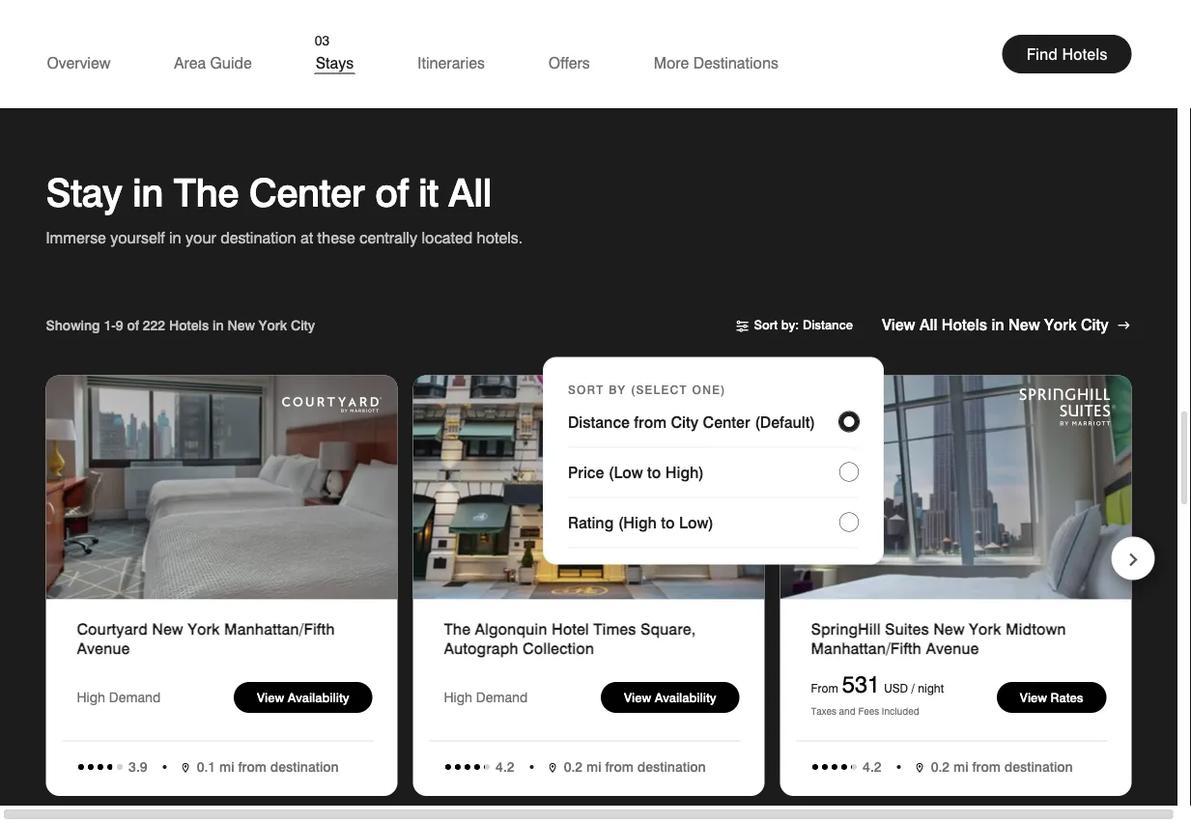 Task type: vqa. For each thing, say whether or not it's contained in the screenshot.
destination inside the ARTICLE
yes



Task type: locate. For each thing, give the bounding box(es) containing it.
avenue down courtyard
[[77, 639, 130, 658]]

manhattan/fifth inside the 'springhill suites new york midtown manhattan/fifth avenue'
[[811, 639, 922, 658]]

1 high demand from the left
[[77, 689, 161, 706]]

yourself
[[110, 228, 165, 247]]

from for courtyard new york manhattan/fifth avenue
[[238, 759, 267, 775]]

1 horizontal spatial center
[[703, 413, 750, 432]]

center down 'sort by (select one)' option group
[[703, 413, 750, 432]]

1 horizontal spatial high
[[444, 689, 473, 706]]

0.2 mi from destination for avenue
[[931, 759, 1073, 775]]

the inside the algonquin hotel times square, autograph collection
[[444, 619, 471, 638]]

distance right by:
[[803, 317, 853, 332]]

1 horizontal spatial view availability
[[624, 690, 716, 705]]

destination
[[220, 228, 296, 247], [270, 759, 339, 775], [638, 759, 706, 775], [1005, 759, 1073, 775]]

(default)
[[755, 413, 816, 432]]

showing 1-9 of 222 hotels in new york city
[[46, 317, 315, 333]]

destination for springhill suites new york midtown manhattan/fifth avenue
[[1005, 759, 1073, 775]]

executive suite image
[[780, 375, 1132, 599]]

Price (Low to High) radio
[[568, 448, 859, 498]]

0 horizontal spatial high
[[77, 689, 105, 706]]

the up autograph on the left of page
[[444, 619, 471, 638]]

york right courtyard
[[188, 619, 220, 638]]

find hotels button
[[1003, 35, 1132, 73]]

1 horizontal spatial location image
[[917, 763, 923, 774]]

1 horizontal spatial the
[[444, 619, 471, 638]]

1 horizontal spatial mi
[[587, 759, 602, 775]]

stays
[[316, 53, 354, 72]]

2 0.2 from the left
[[931, 759, 950, 775]]

1 horizontal spatial demand
[[476, 689, 528, 706]]

of right 9
[[127, 317, 139, 333]]

1 high demand alert from the left
[[77, 686, 173, 709]]

destination for courtyard new york manhattan/fifth avenue
[[270, 759, 339, 775]]

york inside courtyard new york manhattan/fifth avenue
[[188, 619, 220, 638]]

demand up 3.9
[[109, 689, 161, 706]]

by:
[[781, 317, 799, 332]]

york inside the 'springhill suites new york midtown manhattan/fifth avenue'
[[969, 619, 1002, 638]]

more
[[654, 53, 689, 72]]

2 demand from the left
[[476, 689, 528, 706]]

center inside option
[[703, 413, 750, 432]]

fees
[[858, 705, 879, 717]]

from for the algonquin hotel times square, autograph collection
[[605, 759, 634, 775]]

view up 0.1 mi from destination at the bottom of the page
[[257, 690, 284, 705]]

immerse
[[46, 228, 106, 247]]

sort by (select one)
[[568, 383, 726, 397]]

1 vertical spatial the
[[444, 619, 471, 638]]

0 vertical spatial of
[[375, 170, 408, 216]]

1 math from the left
[[182, 759, 339, 775]]

math for york
[[917, 759, 1073, 775]]

more destinations link
[[653, 34, 780, 74]]

0 horizontal spatial 0.2 mi from destination
[[564, 759, 706, 775]]

york left midtown
[[969, 619, 1002, 638]]

it
[[418, 170, 438, 216]]

view all hotels in new york city
[[882, 315, 1109, 334]]

1 horizontal spatial avenue
[[926, 639, 979, 658]]

0 vertical spatial to
[[647, 463, 661, 482]]

high demand down autograph on the left of page
[[444, 689, 528, 706]]

1 horizontal spatial high demand alert
[[444, 686, 541, 709]]

avenue inside courtyard new york manhattan/fifth avenue
[[77, 639, 130, 658]]

0 horizontal spatial all
[[449, 170, 492, 216]]

high demand
[[77, 689, 161, 706], [444, 689, 528, 706]]

0 horizontal spatial center
[[249, 170, 365, 216]]

city down 'one)'
[[671, 413, 699, 432]]

1 4.2 link from the left
[[446, 759, 515, 775]]

0 vertical spatial distance
[[803, 317, 853, 332]]

1 horizontal spatial all
[[920, 315, 938, 334]]

to inside option
[[647, 463, 661, 482]]

0 horizontal spatial math
[[182, 759, 339, 775]]

2 horizontal spatial math
[[917, 759, 1073, 775]]

math
[[182, 759, 339, 775], [549, 759, 706, 775], [917, 759, 1073, 775]]

0 vertical spatial center
[[249, 170, 365, 216]]

to
[[647, 463, 661, 482], [661, 513, 675, 532]]

center
[[249, 170, 365, 216], [703, 413, 750, 432]]

at
[[301, 228, 313, 247]]

high
[[77, 689, 105, 706], [444, 689, 473, 706]]

view down times at the bottom
[[624, 690, 651, 705]]

city left 'forward arrow' image
[[1081, 315, 1109, 334]]

location image
[[549, 763, 556, 774], [917, 763, 923, 774]]

all
[[449, 170, 492, 216], [920, 315, 938, 334]]

guide
[[210, 53, 252, 72]]

sort
[[568, 383, 604, 397]]

1 horizontal spatial 4.2
[[863, 759, 882, 775]]

1 vertical spatial manhattan/fifth
[[811, 639, 922, 658]]

manhattan/fifth inside courtyard new york manhattan/fifth avenue
[[224, 619, 335, 638]]

0 horizontal spatial avenue
[[77, 639, 130, 658]]

view availability button up 0.1 mi from destination at the bottom of the page
[[234, 682, 372, 713]]

2 location image from the left
[[917, 763, 923, 774]]

0 horizontal spatial location image
[[549, 763, 556, 774]]

from
[[634, 413, 667, 432], [238, 759, 267, 775], [605, 759, 634, 775], [972, 759, 1001, 775]]

1 vertical spatial of
[[127, 317, 139, 333]]

view availability down "square,"
[[624, 690, 716, 705]]

1 view availability from the left
[[257, 690, 349, 705]]

high demand alert for the algonquin hotel times square, autograph collection
[[444, 686, 541, 709]]

courtyard new york manhattan/fifth avenue
[[77, 619, 335, 658]]

of
[[375, 170, 408, 216], [127, 317, 139, 333]]

mi
[[219, 759, 234, 775], [587, 759, 602, 775], [954, 759, 969, 775]]

high down courtyard
[[77, 689, 105, 706]]

2 view availability from the left
[[624, 690, 716, 705]]

1 high from the left
[[77, 689, 105, 706]]

high demand alert
[[77, 686, 173, 709], [444, 686, 541, 709]]

0 horizontal spatial manhattan/fifth
[[224, 619, 335, 638]]

view availability button for courtyard new york manhattan/fifth avenue
[[234, 682, 372, 713]]

overview
[[47, 53, 110, 72]]

join
[[1107, 24, 1132, 40]]

courtyard new york manhattan/fifth avenue link
[[77, 619, 367, 658]]

location image
[[182, 763, 189, 774]]

1 horizontal spatial math
[[549, 759, 706, 775]]

1 view availability button from the left
[[234, 682, 372, 713]]

of left it at left
[[375, 170, 408, 216]]

3 mi from the left
[[954, 759, 969, 775]]

1 horizontal spatial high demand
[[444, 689, 528, 706]]

2 high demand alert from the left
[[444, 686, 541, 709]]

03
[[315, 32, 330, 49]]

0 horizontal spatial high demand alert
[[77, 686, 173, 709]]

0 horizontal spatial mi
[[219, 759, 234, 775]]

stay in the center of it all
[[46, 170, 492, 216]]

suites
[[885, 619, 929, 638]]

2 availability from the left
[[655, 690, 716, 705]]

2 view availability button from the left
[[601, 682, 740, 713]]

availability down "square,"
[[655, 690, 716, 705]]

hotels
[[1062, 44, 1108, 63], [942, 315, 987, 334], [169, 317, 209, 333]]

3 math from the left
[[917, 759, 1073, 775]]

view availability button
[[234, 682, 372, 713], [601, 682, 740, 713]]

demand down autograph on the left of page
[[476, 689, 528, 706]]

to left the low)
[[661, 513, 675, 532]]

0.2 for avenue
[[931, 759, 950, 775]]

rates
[[1051, 690, 1084, 705]]

high demand alert down autograph on the left of page
[[444, 686, 541, 709]]

view
[[882, 315, 916, 334], [257, 690, 284, 705], [624, 690, 651, 705], [1020, 690, 1047, 705]]

1 location image from the left
[[549, 763, 556, 774]]

1-
[[104, 317, 116, 333]]

hotels inside button
[[1062, 44, 1108, 63]]

stay
[[46, 170, 122, 216]]

2 high demand from the left
[[444, 689, 528, 706]]

1 horizontal spatial 0.2 mi from destination
[[931, 759, 1073, 775]]

your
[[185, 228, 216, 247]]

location image for collection
[[549, 763, 556, 774]]

centrally
[[359, 228, 418, 247]]

0 horizontal spatial the
[[174, 170, 239, 216]]

1 vertical spatial distance
[[568, 413, 630, 432]]

view rates
[[1020, 690, 1084, 705]]

2 high from the left
[[444, 689, 473, 706]]

to for (low
[[647, 463, 661, 482]]

exterior image
[[413, 375, 765, 599]]

avenue up night
[[926, 639, 979, 658]]

1 availability from the left
[[288, 690, 349, 705]]

mi for times
[[587, 759, 602, 775]]

avenue inside the 'springhill suites new york midtown manhattan/fifth avenue'
[[926, 639, 979, 658]]

view availability button down "square,"
[[601, 682, 740, 713]]

0 horizontal spatial 4.2 link
[[446, 759, 515, 775]]

to for (high
[[661, 513, 675, 532]]

destinations
[[693, 53, 779, 72]]

1 horizontal spatial 0.2
[[931, 759, 950, 775]]

springhill suites new york midtown manhattan/fifth avenue
[[811, 619, 1066, 658]]

high down autograph on the left of page
[[444, 689, 473, 706]]

1 horizontal spatial city
[[671, 413, 699, 432]]

(select
[[631, 383, 688, 397]]

high demand alert down courtyard
[[77, 686, 173, 709]]

manhattan/fifth
[[224, 619, 335, 638], [811, 639, 922, 658]]

or
[[1091, 24, 1103, 40]]

0.1
[[197, 759, 216, 775]]

to right (low
[[647, 463, 661, 482]]

1 horizontal spatial view availability button
[[601, 682, 740, 713]]

demand
[[109, 689, 161, 706], [476, 689, 528, 706]]

to inside 'radio'
[[661, 513, 675, 532]]

avenue
[[77, 639, 130, 658], [926, 639, 979, 658]]

2 4.2 from the left
[[863, 759, 882, 775]]

0 horizontal spatial view availability button
[[234, 682, 372, 713]]

view for courtyard new york manhattan/fifth avenue
[[257, 690, 284, 705]]

Distance from City Center (Default) radio
[[568, 398, 859, 448]]

0 vertical spatial the
[[174, 170, 239, 216]]

1 horizontal spatial 4.2 link
[[813, 759, 882, 775]]

city down the at
[[291, 317, 315, 333]]

1 vertical spatial center
[[703, 413, 750, 432]]

availability up 0.1 mi from destination at the bottom of the page
[[288, 690, 349, 705]]

demand for algonquin
[[476, 689, 528, 706]]

destination inside article
[[220, 228, 296, 247]]

2 0.2 mi from destination from the left
[[931, 759, 1073, 775]]

article
[[735, 306, 882, 344]]

view availability up 0.1 mi from destination at the bottom of the page
[[257, 690, 349, 705]]

0.2 mi from destination
[[564, 759, 706, 775], [931, 759, 1073, 775]]

1 mi from the left
[[219, 759, 234, 775]]

0 vertical spatial manhattan/fifth
[[224, 619, 335, 638]]

1 demand from the left
[[109, 689, 161, 706]]

1 horizontal spatial manhattan/fifth
[[811, 639, 922, 658]]

availability for courtyard new york manhattan/fifth avenue
[[288, 690, 349, 705]]

new
[[1009, 315, 1040, 334], [228, 317, 255, 333], [152, 619, 183, 638], [934, 619, 965, 638]]

york down the "immerse yourself in your destination at these centrally located hotels." article
[[259, 317, 287, 333]]

availability
[[288, 690, 349, 705], [655, 690, 716, 705]]

0 horizontal spatial high demand
[[77, 689, 161, 706]]

0 horizontal spatial 4.2
[[496, 759, 515, 775]]

distance down sort
[[568, 413, 630, 432]]

1 vertical spatial to
[[661, 513, 675, 532]]

york left 'forward arrow' image
[[1044, 315, 1077, 334]]

view right sort by: distance
[[882, 315, 916, 334]]

2 avenue from the left
[[926, 639, 979, 658]]

view availability
[[257, 690, 349, 705], [624, 690, 716, 705]]

0 horizontal spatial distance
[[568, 413, 630, 432]]

3.9 link
[[78, 759, 147, 775]]

531
[[842, 671, 881, 698]]

city
[[1081, 315, 1109, 334], [291, 317, 315, 333], [671, 413, 699, 432]]

0 horizontal spatial 0.2
[[564, 759, 583, 775]]

0 horizontal spatial availability
[[288, 690, 349, 705]]

round image
[[1021, 25, 1037, 41]]

2 math from the left
[[549, 759, 706, 775]]

location image for avenue
[[917, 763, 923, 774]]

1 vertical spatial all
[[920, 315, 938, 334]]

math containing 0.1
[[182, 759, 339, 775]]

center up the at
[[249, 170, 365, 216]]

map region
[[368, 0, 1191, 130]]

demand for new
[[109, 689, 161, 706]]

view left rates at bottom right
[[1020, 690, 1047, 705]]

2 4.2 link from the left
[[813, 759, 882, 775]]

1 0.2 from the left
[[564, 759, 583, 775]]

(high
[[618, 513, 657, 532]]

mi for york
[[954, 759, 969, 775]]

view for the algonquin hotel times square, autograph collection
[[624, 690, 651, 705]]

1 0.2 mi from destination from the left
[[564, 759, 706, 775]]

1 avenue from the left
[[77, 639, 130, 658]]

2 horizontal spatial mi
[[954, 759, 969, 775]]

0 horizontal spatial view availability
[[257, 690, 349, 705]]

2 mi from the left
[[587, 759, 602, 775]]

2 horizontal spatial hotels
[[1062, 44, 1108, 63]]

offers
[[549, 53, 590, 72]]

in
[[1076, 24, 1087, 40]]

from
[[811, 682, 838, 696]]

immerse yourself in your destination at these centrally located hotels. article
[[46, 227, 523, 250]]

york
[[1044, 315, 1077, 334], [259, 317, 287, 333], [188, 619, 220, 638], [969, 619, 1002, 638]]

high demand down courtyard
[[77, 689, 161, 706]]

1 horizontal spatial availability
[[655, 690, 716, 705]]

1 4.2 from the left
[[496, 759, 515, 775]]

0.2 mi from destination for collection
[[564, 759, 706, 775]]

autograph
[[444, 639, 519, 658]]

in
[[132, 170, 163, 216], [169, 228, 181, 247], [992, 315, 1004, 334], [213, 317, 224, 333]]

0 horizontal spatial of
[[127, 317, 139, 333]]

the up your
[[174, 170, 239, 216]]

view rates button
[[997, 682, 1107, 713]]

0 horizontal spatial demand
[[109, 689, 161, 706]]

high demand for courtyard new york manhattan/fifth avenue
[[77, 689, 161, 706]]



Task type: describe. For each thing, give the bounding box(es) containing it.
3.9
[[129, 759, 147, 775]]

stay in the center of it all heading
[[46, 170, 492, 216]]

222
[[143, 317, 165, 333]]

sign in or join button
[[1013, 2, 1141, 57]]

from 531 usd / night taxes and fees included
[[811, 671, 944, 717]]

03 stays
[[315, 32, 354, 72]]

0.1 mi from destination
[[197, 759, 339, 775]]

usd
[[884, 682, 908, 696]]

offers link
[[548, 34, 591, 74]]

view availability button for the algonquin hotel times square, autograph collection
[[601, 682, 740, 713]]

price
[[568, 463, 604, 482]]

distance from city center (default)
[[568, 413, 816, 432]]

more destinations
[[654, 53, 779, 72]]

taxes
[[811, 705, 837, 717]]

city inside option
[[671, 413, 699, 432]]

0 horizontal spatial hotels
[[169, 317, 209, 333]]

/
[[911, 682, 915, 696]]

rating
[[568, 513, 614, 532]]

forward arrow image
[[1116, 317, 1132, 334]]

destination for the algonquin hotel times square, autograph collection
[[638, 759, 706, 775]]

view for springhill suites new york midtown manhattan/fifth avenue
[[1020, 690, 1047, 705]]

math for manhattan/fifth
[[182, 759, 339, 775]]

center for of
[[249, 170, 365, 216]]

sort by: distance
[[754, 317, 853, 332]]

low)
[[679, 513, 714, 532]]

1 horizontal spatial hotels
[[942, 315, 987, 334]]

from for springhill suites new york midtown manhattan/fifth avenue
[[972, 759, 1001, 775]]

531 math
[[811, 671, 991, 722]]

courtyard
[[77, 619, 148, 638]]

find hotels
[[1027, 44, 1108, 63]]

availability for the algonquin hotel times square, autograph collection
[[655, 690, 716, 705]]

view availability for courtyard new york manhattan/fifth avenue
[[257, 690, 349, 705]]

Rating (High to Low) radio
[[568, 498, 859, 548]]

itineraries link
[[417, 34, 486, 74]]

hotels.
[[477, 228, 523, 247]]

and
[[839, 705, 856, 717]]

springhill
[[811, 619, 881, 638]]

the algonquin hotel times square, autograph collection
[[444, 619, 696, 658]]

high)
[[666, 463, 704, 482]]

queen/queen guest room image
[[46, 375, 398, 599]]

area guide
[[174, 53, 252, 72]]

1 horizontal spatial distance
[[803, 317, 853, 332]]

high for courtyard new york manhattan/fifth avenue
[[77, 689, 105, 706]]

located
[[422, 228, 473, 247]]

0 horizontal spatial city
[[291, 317, 315, 333]]

price (low to high)
[[568, 463, 704, 482]]

springhill suites new york midtown manhattan/fifth avenue link
[[811, 619, 1101, 658]]

square,
[[641, 619, 696, 638]]

immerse yourself in your destination at these centrally located hotels.
[[46, 228, 523, 247]]

find
[[1027, 44, 1058, 63]]

hotel
[[552, 619, 589, 638]]

in inside the "immerse yourself in your destination at these centrally located hotels." article
[[169, 228, 181, 247]]

rating (high to low)
[[568, 513, 714, 532]]

by
[[609, 383, 626, 397]]

sign in or join
[[1044, 24, 1132, 40]]

new inside the 'springhill suites new york midtown manhattan/fifth avenue'
[[934, 619, 965, 638]]

overview link
[[46, 34, 111, 74]]

4.2 for autograph
[[496, 759, 515, 775]]

filter image
[[735, 313, 750, 329]]

2 horizontal spatial city
[[1081, 315, 1109, 334]]

4.2 for manhattan/fifth
[[863, 759, 882, 775]]

showing
[[46, 317, 100, 333]]

algonquin
[[475, 619, 547, 638]]

area
[[174, 53, 206, 72]]

sign
[[1044, 24, 1072, 40]]

new inside courtyard new york manhattan/fifth avenue
[[152, 619, 183, 638]]

article containing sort by:
[[735, 306, 882, 344]]

high demand alert for courtyard new york manhattan/fifth avenue
[[77, 686, 173, 709]]

area guide link
[[173, 34, 253, 74]]

itineraries
[[418, 53, 485, 72]]

one)
[[692, 383, 726, 397]]

night
[[918, 682, 944, 696]]

0.2 for collection
[[564, 759, 583, 775]]

mi for manhattan/fifth
[[219, 759, 234, 775]]

0 vertical spatial all
[[449, 170, 492, 216]]

high for the algonquin hotel times square, autograph collection
[[444, 689, 473, 706]]

math for times
[[549, 759, 706, 775]]

collection
[[523, 639, 594, 658]]

high demand for the algonquin hotel times square, autograph collection
[[444, 689, 528, 706]]

view availability for the algonquin hotel times square, autograph collection
[[624, 690, 716, 705]]

sort by (select one) option group
[[568, 382, 859, 398]]

from inside option
[[634, 413, 667, 432]]

midtown
[[1006, 619, 1066, 638]]

distance inside option
[[568, 413, 630, 432]]

included
[[882, 705, 920, 717]]

these
[[318, 228, 355, 247]]

sort
[[754, 317, 778, 332]]

4.2 link for autograph
[[446, 759, 515, 775]]

4.2 link for manhattan/fifth
[[813, 759, 882, 775]]

center for (default)
[[703, 413, 750, 432]]

the algonquin hotel times square, autograph collection link
[[444, 619, 734, 658]]

1 horizontal spatial of
[[375, 170, 408, 216]]

9
[[116, 317, 123, 333]]

times
[[593, 619, 636, 638]]

(low
[[609, 463, 643, 482]]



